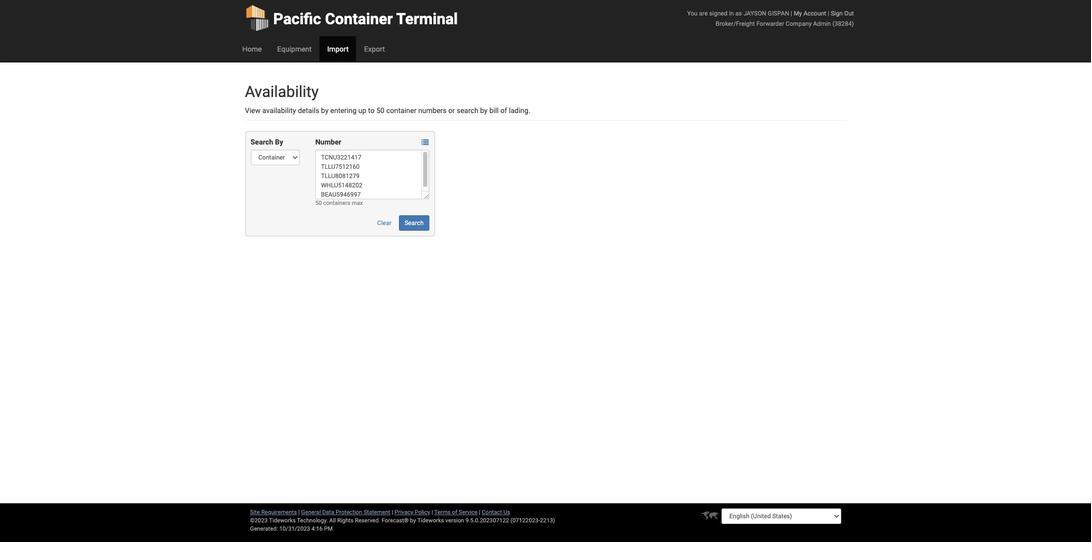 Task type: locate. For each thing, give the bounding box(es) containing it.
equipment
[[277, 45, 312, 53]]

contact
[[482, 509, 502, 516]]

container
[[386, 106, 417, 115]]

protection
[[336, 509, 362, 516]]

search left by
[[251, 138, 273, 146]]

search
[[457, 106, 479, 115]]

by
[[321, 106, 329, 115], [480, 106, 488, 115], [410, 517, 416, 524]]

0 vertical spatial 50
[[376, 106, 385, 115]]

by inside site requirements | general data protection statement | privacy policy | terms of service | contact us ©2023 tideworks technology. all rights reserved. forecast® by tideworks version 9.5.0.202307122 (07122023-2213) generated: 10/31/2023 4:16 pm
[[410, 517, 416, 524]]

search for search
[[405, 219, 424, 227]]

0 vertical spatial search
[[251, 138, 273, 146]]

home
[[242, 45, 262, 53]]

site
[[250, 509, 260, 516]]

view
[[245, 106, 261, 115]]

by right details
[[321, 106, 329, 115]]

technology.
[[297, 517, 328, 524]]

of up "version"
[[452, 509, 457, 516]]

| left sign
[[828, 10, 830, 17]]

search button
[[399, 215, 429, 231]]

| left my
[[791, 10, 792, 17]]

availability
[[245, 83, 319, 101]]

jayson
[[744, 10, 767, 17]]

as
[[736, 10, 742, 17]]

1 vertical spatial search
[[405, 219, 424, 227]]

my account link
[[794, 10, 827, 17]]

out
[[845, 10, 854, 17]]

forecast®
[[382, 517, 409, 524]]

all
[[329, 517, 336, 524]]

by
[[275, 138, 283, 146]]

pacific
[[273, 10, 321, 28]]

export button
[[356, 36, 393, 62]]

50 right to on the top left of page
[[376, 106, 385, 115]]

1 horizontal spatial search
[[405, 219, 424, 227]]

50 left containers
[[315, 200, 322, 207]]

reserved.
[[355, 517, 380, 524]]

50 containers max
[[315, 200, 363, 207]]

forwarder
[[757, 20, 784, 27]]

by down privacy policy link
[[410, 517, 416, 524]]

up
[[358, 106, 366, 115]]

0 horizontal spatial 50
[[315, 200, 322, 207]]

search right the clear
[[405, 219, 424, 227]]

|
[[791, 10, 792, 17], [828, 10, 830, 17], [298, 509, 300, 516], [392, 509, 393, 516], [432, 509, 433, 516], [479, 509, 481, 516]]

details
[[298, 106, 319, 115]]

terms of service link
[[434, 509, 478, 516]]

you are signed in as jayson gispan | my account | sign out broker/freight forwarder company admin (38284)
[[687, 10, 854, 27]]

import button
[[320, 36, 356, 62]]

clear button
[[372, 215, 397, 231]]

0 vertical spatial of
[[501, 106, 507, 115]]

1 horizontal spatial of
[[501, 106, 507, 115]]

by left "bill"
[[480, 106, 488, 115]]

1 vertical spatial of
[[452, 509, 457, 516]]

show list image
[[422, 139, 429, 146]]

| up "tideworks"
[[432, 509, 433, 516]]

bill
[[490, 106, 499, 115]]

of right "bill"
[[501, 106, 507, 115]]

privacy
[[395, 509, 413, 516]]

account
[[804, 10, 827, 17]]

search inside 'search' button
[[405, 219, 424, 227]]

of
[[501, 106, 507, 115], [452, 509, 457, 516]]

0 horizontal spatial search
[[251, 138, 273, 146]]

number
[[315, 138, 341, 146]]

search
[[251, 138, 273, 146], [405, 219, 424, 227]]

data
[[322, 509, 334, 516]]

privacy policy link
[[395, 509, 430, 516]]

broker/freight
[[716, 20, 755, 27]]

general
[[301, 509, 321, 516]]

1 horizontal spatial by
[[410, 517, 416, 524]]

you
[[687, 10, 698, 17]]

home button
[[235, 36, 270, 62]]

pm
[[324, 526, 333, 532]]

10/31/2023
[[279, 526, 310, 532]]

©2023 tideworks
[[250, 517, 296, 524]]

0 horizontal spatial of
[[452, 509, 457, 516]]

50
[[376, 106, 385, 115], [315, 200, 322, 207]]

4:16
[[312, 526, 323, 532]]



Task type: vqa. For each thing, say whether or not it's contained in the screenshot.
Number
yes



Task type: describe. For each thing, give the bounding box(es) containing it.
1 horizontal spatial 50
[[376, 106, 385, 115]]

max
[[352, 200, 363, 207]]

2213)
[[540, 517, 555, 524]]

terminal
[[396, 10, 458, 28]]

terms
[[434, 509, 451, 516]]

generated:
[[250, 526, 278, 532]]

to
[[368, 106, 375, 115]]

service
[[459, 509, 478, 516]]

1 vertical spatial 50
[[315, 200, 322, 207]]

containers
[[323, 200, 350, 207]]

container
[[325, 10, 393, 28]]

| left general
[[298, 509, 300, 516]]

version
[[446, 517, 464, 524]]

general data protection statement link
[[301, 509, 390, 516]]

(07122023-
[[511, 517, 540, 524]]

policy
[[415, 509, 430, 516]]

are
[[699, 10, 708, 17]]

availability
[[262, 106, 296, 115]]

0 horizontal spatial by
[[321, 106, 329, 115]]

entering
[[330, 106, 357, 115]]

search for search by
[[251, 138, 273, 146]]

site requirements | general data protection statement | privacy policy | terms of service | contact us ©2023 tideworks technology. all rights reserved. forecast® by tideworks version 9.5.0.202307122 (07122023-2213) generated: 10/31/2023 4:16 pm
[[250, 509, 555, 532]]

sign out link
[[831, 10, 854, 17]]

9.5.0.202307122
[[466, 517, 509, 524]]

site requirements link
[[250, 509, 297, 516]]

us
[[504, 509, 510, 516]]

contact us link
[[482, 509, 510, 516]]

statement
[[364, 509, 390, 516]]

requirements
[[261, 509, 297, 516]]

| up forecast®
[[392, 509, 393, 516]]

import
[[327, 45, 349, 53]]

admin
[[813, 20, 831, 27]]

| up 9.5.0.202307122
[[479, 509, 481, 516]]

export
[[364, 45, 385, 53]]

pacific container terminal link
[[245, 0, 458, 36]]

company
[[786, 20, 812, 27]]

search by
[[251, 138, 283, 146]]

lading.
[[509, 106, 531, 115]]

tideworks
[[417, 517, 444, 524]]

clear
[[377, 219, 392, 227]]

view availability details by entering up to 50 container numbers or search by bill of lading.
[[245, 106, 531, 115]]

equipment button
[[270, 36, 320, 62]]

rights
[[337, 517, 354, 524]]

in
[[729, 10, 734, 17]]

or
[[449, 106, 455, 115]]

gispan
[[768, 10, 789, 17]]

my
[[794, 10, 802, 17]]

(38284)
[[833, 20, 854, 27]]

2 horizontal spatial by
[[480, 106, 488, 115]]

signed
[[709, 10, 728, 17]]

of inside site requirements | general data protection statement | privacy policy | terms of service | contact us ©2023 tideworks technology. all rights reserved. forecast® by tideworks version 9.5.0.202307122 (07122023-2213) generated: 10/31/2023 4:16 pm
[[452, 509, 457, 516]]

Number text field
[[315, 150, 429, 199]]

numbers
[[418, 106, 447, 115]]

pacific container terminal
[[273, 10, 458, 28]]

sign
[[831, 10, 843, 17]]



